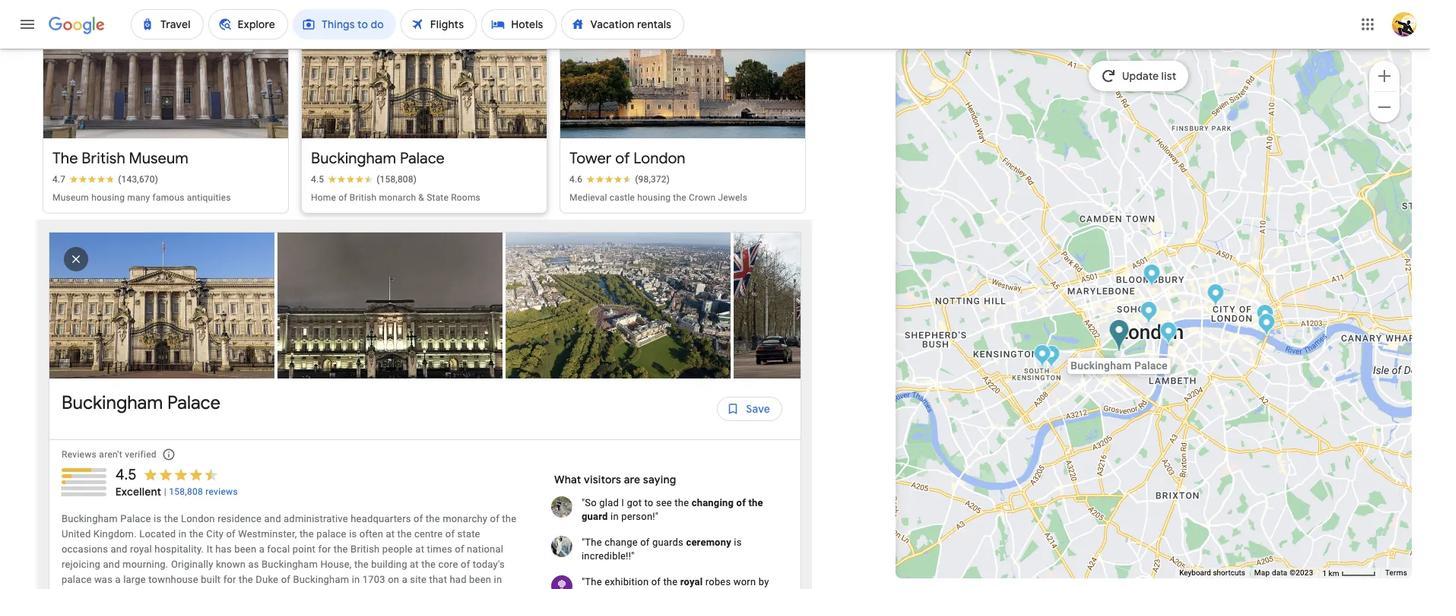 Task type: describe. For each thing, give the bounding box(es) containing it.
home of british monarch & state rooms
[[311, 192, 481, 203]]

least
[[172, 589, 194, 589]]

royal inside buckingham palace is the london residence and administrative headquarters of the monarchy of the united kingdom. located in the city of westminster, the palace is often at the centre of state occasions and royal hospitality. it has been a focal point for the british people at times of national rejoicing and mourning. originally known as buckingham house, the building at the core of today's palace was a large townhouse built for the duke of buckingham in 1703 on a site that had been in private ownership for at least 150 years. it was acquired by king george iii in 1761 as a pr
[[130, 544, 152, 555]]

london inside buckingham palace is the london residence and administrative headquarters of the monarchy of the united kingdom. located in the city of westminster, the palace is often at the centre of state occasions and royal hospitality. it has been a focal point for the british people at times of national rejoicing and mourning. originally known as buckingham house, the building at the core of today's palace was a large townhouse built for the duke of buckingham in 1703 on a site that had been in private ownership for at least 150 years. it was acquired by king george iii in 1761 as a pr
[[181, 513, 215, 525]]

the british museum image
[[1143, 264, 1161, 289]]

verified
[[125, 449, 157, 460]]

by inside buckingham palace is the london residence and administrative headquarters of the monarchy of the united kingdom. located in the city of westminster, the palace is often at the centre of state occasions and royal hospitality. it has been a focal point for the british people at times of national rejoicing and mourning. originally known as buckingham house, the building at the core of today's palace was a large townhouse built for the duke of buckingham in 1703 on a site that had been in private ownership for at least 150 years. it was acquired by king george iii in 1761 as a pr
[[318, 589, 328, 589]]

robes worn by
[[582, 576, 769, 589]]

known
[[216, 559, 246, 570]]

museum housing many famous antiquities
[[52, 192, 231, 203]]

today's
[[473, 559, 505, 570]]

keyboard
[[1180, 569, 1212, 577]]

guard
[[582, 511, 608, 522]]

the up national
[[502, 513, 517, 525]]

4.7
[[52, 174, 66, 185]]

update list
[[1122, 69, 1177, 83]]

a right on
[[402, 574, 408, 585]]

buckingham down house,
[[293, 574, 349, 585]]

zoom in map image
[[1376, 67, 1394, 85]]

of up times
[[446, 528, 455, 540]]

buckingham palace image
[[1109, 319, 1129, 353]]

buckingham down focal at bottom left
[[262, 559, 318, 570]]

castle
[[610, 192, 635, 203]]

tower
[[570, 149, 612, 168]]

of up centre
[[414, 513, 423, 525]]

1 horizontal spatial been
[[469, 574, 491, 585]]

1 list item from the left
[[49, 233, 278, 379]]

reviews
[[206, 487, 238, 497]]

a down westminster,
[[259, 544, 265, 555]]

2 horizontal spatial for
[[318, 544, 331, 555]]

ownership
[[95, 589, 142, 589]]

monarchy
[[443, 513, 488, 525]]

change
[[605, 537, 638, 548]]

at up site
[[410, 559, 419, 570]]

"the for is incredible!!"
[[582, 537, 602, 548]]

0 vertical spatial museum
[[129, 149, 189, 168]]

km
[[1329, 569, 1340, 578]]

tower of london image
[[1256, 304, 1274, 329]]

built
[[201, 574, 221, 585]]

house,
[[320, 559, 352, 570]]

the up house,
[[334, 544, 348, 555]]

duke
[[256, 574, 279, 585]]

got
[[627, 497, 642, 509]]

king
[[331, 589, 351, 589]]

list
[[1162, 69, 1177, 83]]

buckingham up united
[[62, 513, 118, 525]]

4.6 out of 5 stars from 98,372 reviews image
[[570, 173, 670, 185]]

1 km button
[[1318, 568, 1381, 579]]

worn
[[734, 576, 756, 588]]

had
[[450, 574, 467, 585]]

0 vertical spatial british
[[82, 149, 125, 168]]

site
[[410, 574, 427, 585]]

1 vertical spatial for
[[223, 574, 236, 585]]

map region
[[849, 0, 1431, 589]]

british inside buckingham palace is the london residence and administrative headquarters of the monarchy of the united kingdom. located in the city of westminster, the palace is often at the centre of state occasions and royal hospitality. it has been a focal point for the british people at times of national rejoicing and mourning. originally known as buckingham house, the building at the core of today's palace was a large townhouse built for the duke of buckingham in 1703 on a site that had been in private ownership for at least 150 years. it was acquired by king george iii in 1761 as a pr
[[351, 544, 380, 555]]

lastminute.com london eye image
[[1160, 321, 1177, 346]]

exhibition
[[605, 576, 649, 588]]

1 vertical spatial buckingham palace
[[62, 391, 221, 414]]

is incredible!!"
[[582, 537, 742, 562]]

of right exhibition on the left bottom of the page
[[652, 576, 661, 588]]

the inside changing of the guard
[[749, 497, 763, 509]]

0 vertical spatial palace
[[317, 528, 347, 540]]

1 vertical spatial palace
[[167, 391, 221, 414]]

the left city on the bottom left of the page
[[189, 528, 204, 540]]

1
[[1323, 569, 1327, 578]]

4.7 out of 5 stars from 143,670 reviews image
[[52, 173, 158, 185]]

united
[[62, 528, 91, 540]]

4.5 for the 4.5 out of 5 stars from 158,808 reviews image
[[311, 174, 324, 185]]

large
[[123, 574, 146, 585]]

buckingham up aren't
[[62, 391, 163, 414]]

map
[[1255, 569, 1270, 577]]

acquired
[[276, 589, 315, 589]]

1 vertical spatial palace
[[62, 574, 92, 585]]

0 vertical spatial and
[[264, 513, 281, 525]]

excellent | 158,808 reviews
[[115, 485, 238, 499]]

reviews
[[62, 449, 97, 460]]

the right see on the left of page
[[675, 497, 689, 509]]

visitors
[[584, 473, 621, 487]]

2 horizontal spatial palace
[[400, 149, 445, 168]]

0 vertical spatial london
[[634, 149, 686, 168]]

townhouse
[[148, 574, 198, 585]]

incredible!!"
[[582, 550, 635, 562]]

kingdom.
[[93, 528, 137, 540]]

shortcuts
[[1213, 569, 1246, 577]]

iii
[[389, 589, 397, 589]]

to
[[645, 497, 654, 509]]

of up had
[[461, 559, 470, 570]]

rejoicing
[[62, 559, 100, 570]]

©2023
[[1290, 569, 1314, 577]]

the up point
[[300, 528, 314, 540]]

is inside is incredible!!"
[[734, 537, 742, 548]]

headquarters
[[351, 513, 411, 525]]

monarch
[[379, 192, 416, 203]]

2 housing from the left
[[638, 192, 671, 203]]

what visitors are saying
[[554, 473, 677, 487]]

people
[[382, 544, 413, 555]]

1 km
[[1323, 569, 1342, 578]]

158,808 reviews link
[[169, 486, 238, 498]]

0 horizontal spatial been
[[234, 544, 257, 555]]

4.5 for 4.5 out of 5 stars from 158,808 reviews. excellent. element
[[115, 465, 137, 484]]

"so
[[582, 497, 597, 509]]

1 vertical spatial it
[[246, 589, 252, 589]]

glad
[[600, 497, 619, 509]]

158,808
[[169, 487, 203, 497]]

guards
[[652, 537, 684, 548]]

1 vertical spatial british
[[350, 192, 377, 203]]

saying
[[643, 473, 677, 487]]

update
[[1122, 69, 1159, 83]]

the up 1703
[[354, 559, 369, 570]]

jewels
[[718, 192, 748, 203]]

in down today's
[[494, 574, 502, 585]]

medieval castle housing the crown jewels
[[570, 192, 748, 203]]

4 list item from the left
[[734, 233, 962, 379]]

focal
[[267, 544, 290, 555]]

aren't
[[99, 449, 122, 460]]

victoria and albert museum image
[[1043, 345, 1060, 370]]

the up people
[[397, 528, 412, 540]]

3 list item from the left
[[506, 233, 734, 379]]

150
[[196, 589, 213, 589]]

0 horizontal spatial is
[[154, 513, 161, 525]]

westminster,
[[238, 528, 297, 540]]

has
[[215, 544, 232, 555]]

(158,808)
[[377, 174, 417, 185]]

the up the years.
[[239, 574, 253, 585]]

the up that
[[421, 559, 436, 570]]

4.5 out of 5 stars from 158,808 reviews image
[[311, 173, 417, 185]]

of up '4.6 out of 5 stars from 98,372 reviews' image at the left top of page
[[615, 149, 630, 168]]

2 vertical spatial and
[[103, 559, 120, 570]]

administrative
[[284, 513, 348, 525]]

times
[[427, 544, 452, 555]]

2 list item from the left
[[248, 233, 533, 379]]



Task type: vqa. For each thing, say whether or not it's contained in the screenshot.
$154
no



Task type: locate. For each thing, give the bounding box(es) containing it.
buckingham palace up the 4.5 out of 5 stars from 158,808 reviews image
[[311, 149, 445, 168]]

0 vertical spatial by
[[759, 576, 769, 588]]

1 vertical spatial by
[[318, 589, 328, 589]]

0 horizontal spatial london
[[181, 513, 215, 525]]

famous
[[153, 192, 185, 203]]

"the
[[582, 537, 602, 548], [582, 576, 602, 588]]

4.5 out of 5 stars from 158,808 reviews. excellent. element
[[115, 465, 238, 499]]

0 vertical spatial palace
[[400, 149, 445, 168]]

1 vertical spatial "the
[[582, 576, 602, 588]]

city
[[206, 528, 224, 540]]

palace up reviews aren't verified icon
[[167, 391, 221, 414]]

2 vertical spatial for
[[145, 589, 158, 589]]

residence
[[218, 513, 262, 525]]

museum
[[129, 149, 189, 168], [52, 192, 89, 203]]

buckingham palace is the london residence and administrative headquarters of the monarchy of the united kingdom. located in the city of westminster, the palace is often at the centre of state occasions and royal hospitality. it has been a focal point for the british people at times of national rejoicing and mourning. originally known as buckingham house, the building at the core of today's palace was a large townhouse built for the duke of buckingham in 1703 on a site that had been in private ownership for at least 150 years. it was acquired by king george iii in 1761 as a pr
[[62, 513, 518, 589]]

is
[[154, 513, 161, 525], [349, 528, 357, 540], [734, 537, 742, 548]]

royal up mourning.
[[130, 544, 152, 555]]

are
[[624, 473, 641, 487]]

palace
[[317, 528, 347, 540], [62, 574, 92, 585]]

1 horizontal spatial by
[[759, 576, 769, 588]]

the national gallery image
[[1140, 301, 1158, 326]]

national
[[467, 544, 504, 555]]

royal left robes
[[680, 576, 703, 588]]

zoom out map image
[[1376, 98, 1394, 116]]

1 vertical spatial london
[[181, 513, 215, 525]]

save button
[[717, 391, 783, 427]]

1 horizontal spatial buckingham palace
[[311, 149, 445, 168]]

originally
[[171, 559, 213, 570]]

2 vertical spatial british
[[351, 544, 380, 555]]

1 horizontal spatial 4.5
[[311, 174, 324, 185]]

mourning.
[[122, 559, 168, 570]]

st. paul's cathedral image
[[1207, 283, 1224, 308]]

palace up the (158,808)
[[400, 149, 445, 168]]

buckingham up the 4.5 out of 5 stars from 158,808 reviews image
[[311, 149, 396, 168]]

list item
[[49, 233, 278, 379], [248, 233, 533, 379], [506, 233, 734, 379], [734, 233, 962, 379]]

0 horizontal spatial royal
[[130, 544, 152, 555]]

"the change of guards ceremony
[[582, 537, 732, 548]]

buckingham palace up verified
[[62, 391, 221, 414]]

1 horizontal spatial was
[[255, 589, 273, 589]]

1 horizontal spatial is
[[349, 528, 357, 540]]

"the exhibition of the royal
[[582, 576, 703, 588]]

1703
[[363, 574, 385, 585]]

2 vertical spatial palace
[[120, 513, 151, 525]]

1 horizontal spatial housing
[[638, 192, 671, 203]]

british down the 4.5 out of 5 stars from 158,808 reviews image
[[350, 192, 377, 203]]

that
[[429, 574, 447, 585]]

in right the iii on the bottom of page
[[400, 589, 408, 589]]

0 horizontal spatial it
[[207, 544, 213, 555]]

0 vertical spatial as
[[248, 559, 259, 570]]

palace up private
[[62, 574, 92, 585]]

by
[[759, 576, 769, 588], [318, 589, 328, 589]]

a down had
[[449, 589, 455, 589]]

0 horizontal spatial by
[[318, 589, 328, 589]]

of down the state
[[455, 544, 464, 555]]

by left king
[[318, 589, 328, 589]]

list
[[49, 233, 962, 394]]

london up city on the bottom left of the page
[[181, 513, 215, 525]]

terms link
[[1386, 569, 1408, 577]]

"so glad i got to see the
[[582, 497, 692, 509]]

see
[[656, 497, 672, 509]]

0 vertical spatial 4.5
[[311, 174, 324, 185]]

of left guards
[[641, 537, 650, 548]]

london up (98,372)
[[634, 149, 686, 168]]

ceremony
[[686, 537, 732, 548]]

1 vertical spatial as
[[436, 589, 447, 589]]

0 vertical spatial been
[[234, 544, 257, 555]]

4.5 up the home
[[311, 174, 324, 185]]

keyboard shortcuts button
[[1180, 568, 1246, 579]]

been down today's
[[469, 574, 491, 585]]

1 vertical spatial been
[[469, 574, 491, 585]]

located
[[139, 528, 176, 540]]

0 vertical spatial royal
[[130, 544, 152, 555]]

1 housing from the left
[[91, 192, 125, 203]]

changing of the guard
[[582, 497, 763, 522]]

"the for robes worn by
[[582, 576, 602, 588]]

1 horizontal spatial palace
[[317, 528, 347, 540]]

"the up incredible!!"
[[582, 537, 602, 548]]

0 horizontal spatial 4.5
[[115, 465, 137, 484]]

hospitality.
[[155, 544, 204, 555]]

palace inside buckingham palace is the london residence and administrative headquarters of the monarchy of the united kingdom. located in the city of westminster, the palace is often at the centre of state occasions and royal hospitality. it has been a focal point for the british people at times of national rejoicing and mourning. originally known as buckingham house, the building at the core of today's palace was a large townhouse built for the duke of buckingham in 1703 on a site that had been in private ownership for at least 150 years. it was acquired by king george iii in 1761 as a pr
[[120, 513, 151, 525]]

and up westminster,
[[264, 513, 281, 525]]

at down townhouse
[[160, 589, 169, 589]]

0 horizontal spatial museum
[[52, 192, 89, 203]]

museum up (143,670)
[[129, 149, 189, 168]]

the up located
[[164, 513, 178, 525]]

1 horizontal spatial it
[[246, 589, 252, 589]]

palace
[[400, 149, 445, 168], [167, 391, 221, 414], [120, 513, 151, 525]]

private
[[62, 589, 93, 589]]

0 vertical spatial buckingham palace
[[311, 149, 445, 168]]

palace down administrative
[[317, 528, 347, 540]]

save
[[746, 402, 770, 416]]

at down centre
[[416, 544, 424, 555]]

of right city on the bottom left of the page
[[226, 528, 236, 540]]

map data ©2023
[[1255, 569, 1314, 577]]

and down kingdom.
[[111, 544, 127, 555]]

reviews aren't verified image
[[151, 436, 187, 473]]

excellent
[[115, 485, 162, 499]]

of
[[615, 149, 630, 168], [339, 192, 347, 203], [737, 497, 746, 509], [414, 513, 423, 525], [490, 513, 500, 525], [226, 528, 236, 540], [446, 528, 455, 540], [641, 537, 650, 548], [455, 544, 464, 555], [461, 559, 470, 570], [281, 574, 291, 585], [652, 576, 661, 588]]

and up ownership
[[103, 559, 120, 570]]

tower bridge image
[[1258, 313, 1275, 338]]

by right the worn
[[759, 576, 769, 588]]

buckingham palace element
[[62, 391, 221, 427]]

is right ceremony
[[734, 537, 742, 548]]

housing down (98,372)
[[638, 192, 671, 203]]

2 "the from the top
[[582, 576, 602, 588]]

1 horizontal spatial royal
[[680, 576, 703, 588]]

of right the home
[[339, 192, 347, 203]]

crown
[[689, 192, 716, 203]]

the right changing
[[749, 497, 763, 509]]

0 vertical spatial was
[[94, 574, 113, 585]]

by inside robes worn by
[[759, 576, 769, 588]]

1 vertical spatial 4.5
[[115, 465, 137, 484]]

the left crown
[[673, 192, 687, 203]]

for down "large"
[[145, 589, 158, 589]]

what
[[554, 473, 582, 487]]

0 vertical spatial it
[[207, 544, 213, 555]]

0 horizontal spatial buckingham palace
[[62, 391, 221, 414]]

keyboard shortcuts
[[1180, 569, 1246, 577]]

|
[[164, 487, 166, 497]]

in up george
[[352, 574, 360, 585]]

1 vertical spatial royal
[[680, 576, 703, 588]]

core
[[438, 559, 458, 570]]

british down often
[[351, 544, 380, 555]]

i
[[622, 497, 624, 509]]

rooms
[[451, 192, 481, 203]]

at up people
[[386, 528, 395, 540]]

london
[[634, 149, 686, 168], [181, 513, 215, 525]]

often
[[360, 528, 383, 540]]

george
[[353, 589, 386, 589]]

&
[[419, 192, 424, 203]]

museum down 4.7
[[52, 192, 89, 203]]

the down is incredible!!"
[[664, 576, 678, 588]]

the british museum
[[52, 149, 189, 168]]

4.6
[[570, 174, 583, 185]]

of right the monarchy
[[490, 513, 500, 525]]

of up the acquired
[[281, 574, 291, 585]]

1 horizontal spatial london
[[634, 149, 686, 168]]

2 horizontal spatial is
[[734, 537, 742, 548]]

0 vertical spatial "the
[[582, 537, 602, 548]]

buckingham palace
[[311, 149, 445, 168], [62, 391, 221, 414]]

british up 4.7 out of 5 stars from 143,670 reviews image
[[82, 149, 125, 168]]

state
[[427, 192, 449, 203]]

as up the duke
[[248, 559, 259, 570]]

data
[[1272, 569, 1288, 577]]

close detail image
[[58, 241, 94, 277]]

it left has
[[207, 544, 213, 555]]

(98,372)
[[635, 174, 670, 185]]

in person!"
[[608, 511, 659, 522]]

1761
[[410, 589, 433, 589]]

4.5
[[311, 174, 324, 185], [115, 465, 137, 484]]

the up centre
[[426, 513, 440, 525]]

main menu image
[[18, 15, 37, 33]]

was down the duke
[[255, 589, 273, 589]]

1 vertical spatial was
[[255, 589, 273, 589]]

palace up kingdom.
[[120, 513, 151, 525]]

a up ownership
[[115, 574, 121, 585]]

was up ownership
[[94, 574, 113, 585]]

1 vertical spatial museum
[[52, 192, 89, 203]]

been up known
[[234, 544, 257, 555]]

medieval
[[570, 192, 607, 203]]

0 horizontal spatial palace
[[120, 513, 151, 525]]

0 horizontal spatial as
[[248, 559, 259, 570]]

as down that
[[436, 589, 447, 589]]

1 horizontal spatial palace
[[167, 391, 221, 414]]

4.5 up excellent
[[115, 465, 137, 484]]

for up the years.
[[223, 574, 236, 585]]

1 horizontal spatial as
[[436, 589, 447, 589]]

update list button
[[1089, 61, 1189, 91]]

british
[[82, 149, 125, 168], [350, 192, 377, 203], [351, 544, 380, 555]]

1 vertical spatial and
[[111, 544, 127, 555]]

of right changing
[[737, 497, 746, 509]]

is up located
[[154, 513, 161, 525]]

in
[[611, 511, 619, 522], [179, 528, 187, 540], [352, 574, 360, 585], [494, 574, 502, 585], [400, 589, 408, 589]]

for up house,
[[318, 544, 331, 555]]

1 horizontal spatial for
[[223, 574, 236, 585]]

person!"
[[622, 511, 659, 522]]

0 horizontal spatial housing
[[91, 192, 125, 203]]

0 horizontal spatial palace
[[62, 574, 92, 585]]

on
[[388, 574, 399, 585]]

the
[[673, 192, 687, 203], [675, 497, 689, 509], [749, 497, 763, 509], [164, 513, 178, 525], [426, 513, 440, 525], [502, 513, 517, 525], [189, 528, 204, 540], [300, 528, 314, 540], [397, 528, 412, 540], [334, 544, 348, 555], [354, 559, 369, 570], [421, 559, 436, 570], [239, 574, 253, 585], [664, 576, 678, 588]]

centre
[[414, 528, 443, 540]]

occasions
[[62, 544, 108, 555]]

at
[[386, 528, 395, 540], [416, 544, 424, 555], [410, 559, 419, 570], [160, 589, 169, 589]]

state
[[458, 528, 480, 540]]

in down glad
[[611, 511, 619, 522]]

changing
[[692, 497, 734, 509]]

in up hospitality. at bottom
[[179, 528, 187, 540]]

building
[[371, 559, 407, 570]]

"the down incredible!!"
[[582, 576, 602, 588]]

royal
[[130, 544, 152, 555], [680, 576, 703, 588]]

4.5 inside image
[[311, 174, 324, 185]]

natural history museum image
[[1034, 344, 1051, 369]]

0 horizontal spatial for
[[145, 589, 158, 589]]

of inside changing of the guard
[[737, 497, 746, 509]]

been
[[234, 544, 257, 555], [469, 574, 491, 585]]

it right the years.
[[246, 589, 252, 589]]

1 "the from the top
[[582, 537, 602, 548]]

is left often
[[349, 528, 357, 540]]

housing down 4.7 out of 5 stars from 143,670 reviews image
[[91, 192, 125, 203]]

0 horizontal spatial was
[[94, 574, 113, 585]]

1 horizontal spatial museum
[[129, 149, 189, 168]]

0 vertical spatial for
[[318, 544, 331, 555]]



